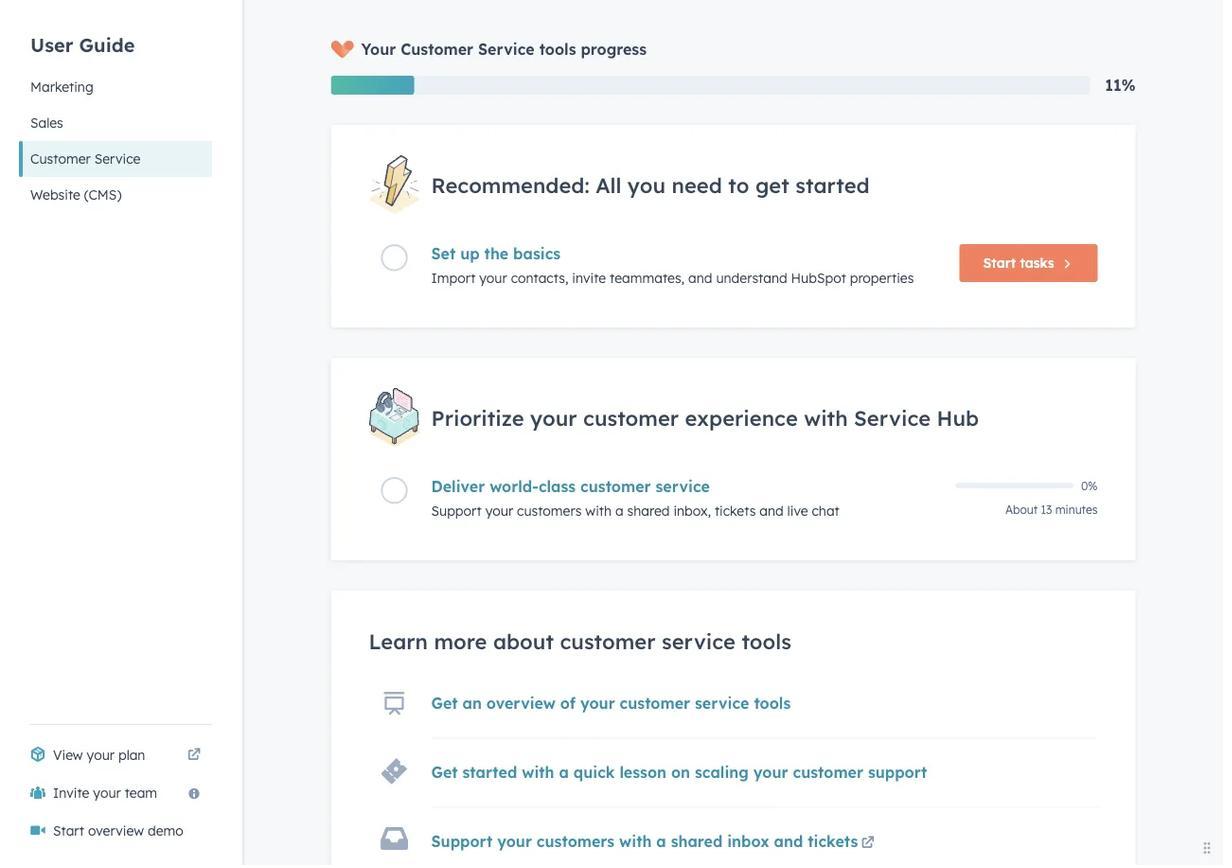 Task type: describe. For each thing, give the bounding box(es) containing it.
invite your team button
[[19, 775, 212, 812]]

your customer service tools progress progress bar
[[331, 76, 414, 95]]

2 vertical spatial a
[[657, 832, 666, 851]]

world-
[[490, 477, 539, 496]]

and inside support your customers with a shared inbox and tickets link
[[774, 832, 803, 851]]

on
[[671, 763, 690, 782]]

recommended:
[[431, 172, 590, 198]]

to
[[728, 172, 749, 198]]

inbox,
[[674, 503, 711, 519]]

start overview demo link
[[19, 812, 212, 850]]

support your customers with a shared inbox and tickets link
[[431, 832, 878, 855]]

get
[[756, 172, 790, 198]]

get for get an overview of your customer service tools
[[431, 694, 458, 713]]

2 vertical spatial service
[[695, 694, 749, 713]]

prioritize your customer experience with service hub
[[431, 405, 979, 431]]

team
[[125, 785, 157, 802]]

1 vertical spatial shared
[[671, 832, 723, 851]]

customers inside deliver world-class customer service support your customers with a shared inbox, tickets and live chat
[[517, 503, 582, 519]]

2 support from the top
[[431, 832, 493, 851]]

properties
[[850, 270, 914, 287]]

support your customers with a shared inbox and tickets
[[431, 832, 858, 851]]

lesson
[[620, 763, 667, 782]]

demo
[[148, 823, 183, 839]]

service for class
[[656, 477, 710, 496]]

tasks
[[1020, 255, 1054, 272]]

your inside deliver world-class customer service support your customers with a shared inbox, tickets and live chat
[[485, 503, 513, 519]]

about
[[493, 629, 554, 655]]

0 vertical spatial started
[[796, 172, 870, 198]]

with left quick
[[522, 763, 554, 782]]

invite
[[53, 785, 89, 802]]

marketing
[[30, 79, 93, 95]]

user guide views element
[[19, 0, 212, 213]]

support
[[868, 763, 927, 782]]

your
[[361, 40, 396, 59]]

contacts,
[[511, 270, 569, 287]]

understand
[[716, 270, 788, 287]]

you
[[628, 172, 666, 198]]

scaling
[[695, 763, 749, 782]]

teammates,
[[610, 270, 685, 287]]

start tasks
[[983, 255, 1054, 272]]

class
[[539, 477, 576, 496]]

1 vertical spatial customers
[[537, 832, 615, 851]]

website (cms) button
[[19, 177, 212, 213]]

get started with a quick lesson on scaling your customer support
[[431, 763, 927, 782]]

view
[[53, 747, 83, 764]]

0 vertical spatial customer
[[401, 40, 474, 59]]

customer left support
[[793, 763, 864, 782]]

0 vertical spatial tools
[[539, 40, 576, 59]]

start tasks button
[[960, 245, 1098, 282]]

basics
[[513, 245, 561, 263]]

of
[[560, 694, 576, 713]]

tickets inside deliver world-class customer service support your customers with a shared inbox, tickets and live chat
[[715, 503, 756, 519]]

more
[[434, 629, 487, 655]]

website
[[30, 187, 80, 203]]

your inside button
[[93, 785, 121, 802]]

about 13 minutes
[[1006, 503, 1098, 517]]

plan
[[118, 747, 145, 764]]

up
[[460, 245, 480, 263]]

live
[[787, 503, 808, 519]]

need
[[672, 172, 722, 198]]

set up the basics button
[[431, 245, 945, 263]]

user guide
[[30, 33, 135, 56]]

invite your team
[[53, 785, 157, 802]]

sales
[[30, 115, 63, 131]]

all
[[596, 172, 622, 198]]

service inside customer service button
[[94, 151, 141, 167]]

sales button
[[19, 105, 212, 141]]

13
[[1041, 503, 1052, 517]]

view your plan
[[53, 747, 145, 764]]

learn more about customer service tools
[[369, 629, 792, 655]]

hub
[[937, 405, 979, 431]]

service for about
[[662, 629, 736, 655]]

0%
[[1081, 479, 1098, 493]]

customer service button
[[19, 141, 212, 177]]

marketing button
[[19, 69, 212, 105]]

0 vertical spatial service
[[478, 40, 535, 59]]



Task type: vqa. For each thing, say whether or not it's contained in the screenshot.
the leftmost shared
yes



Task type: locate. For each thing, give the bounding box(es) containing it.
0 horizontal spatial tickets
[[715, 503, 756, 519]]

start
[[983, 255, 1016, 272], [53, 823, 84, 839]]

a down 'get started with a quick lesson on scaling your customer support' link
[[657, 832, 666, 851]]

customer right your
[[401, 40, 474, 59]]

1 horizontal spatial a
[[615, 503, 624, 519]]

2 vertical spatial and
[[774, 832, 803, 851]]

get
[[431, 694, 458, 713], [431, 763, 458, 782]]

guide
[[79, 33, 135, 56]]

get for get started with a quick lesson on scaling your customer support
[[431, 763, 458, 782]]

about
[[1006, 503, 1038, 517]]

support
[[431, 503, 482, 519], [431, 832, 493, 851]]

0 vertical spatial customers
[[517, 503, 582, 519]]

customer right class
[[581, 477, 651, 496]]

0 horizontal spatial started
[[463, 763, 517, 782]]

0 vertical spatial overview
[[487, 694, 556, 713]]

0 vertical spatial shared
[[627, 503, 670, 519]]

1 vertical spatial customer
[[30, 151, 91, 167]]

start down invite
[[53, 823, 84, 839]]

your customer service tools progress
[[361, 40, 647, 59]]

1 vertical spatial tickets
[[808, 832, 858, 851]]

1 horizontal spatial service
[[478, 40, 535, 59]]

overview
[[487, 694, 556, 713], [88, 823, 144, 839]]

overview inside start overview demo link
[[88, 823, 144, 839]]

deliver world-class customer service support your customers with a shared inbox, tickets and live chat
[[431, 477, 840, 519]]

1 vertical spatial service
[[662, 629, 736, 655]]

started right get
[[796, 172, 870, 198]]

1 horizontal spatial tickets
[[808, 832, 858, 851]]

0 vertical spatial support
[[431, 503, 482, 519]]

1 horizontal spatial overview
[[487, 694, 556, 713]]

0 horizontal spatial overview
[[88, 823, 144, 839]]

website (cms)
[[30, 187, 122, 203]]

customer up "get an overview of your customer service tools" "button"
[[560, 629, 656, 655]]

start for start tasks
[[983, 255, 1016, 272]]

tickets inside support your customers with a shared inbox and tickets link
[[808, 832, 858, 851]]

shared left inbox
[[671, 832, 723, 851]]

0 vertical spatial start
[[983, 255, 1016, 272]]

invite
[[572, 270, 606, 287]]

a inside deliver world-class customer service support your customers with a shared inbox, tickets and live chat
[[615, 503, 624, 519]]

0 vertical spatial get
[[431, 694, 458, 713]]

2 vertical spatial tools
[[754, 694, 791, 713]]

customer service
[[30, 151, 141, 167]]

get an overview of your customer service tools
[[431, 694, 791, 713]]

0 horizontal spatial customer
[[30, 151, 91, 167]]

chat
[[812, 503, 840, 519]]

(cms)
[[84, 187, 122, 203]]

1 support from the top
[[431, 503, 482, 519]]

shared inside deliver world-class customer service support your customers with a shared inbox, tickets and live chat
[[627, 503, 670, 519]]

with down the deliver world-class customer service "button"
[[586, 503, 612, 519]]

0 horizontal spatial shared
[[627, 503, 670, 519]]

customers
[[517, 503, 582, 519], [537, 832, 615, 851]]

service
[[478, 40, 535, 59], [94, 151, 141, 167], [854, 405, 931, 431]]

shared left the inbox,
[[627, 503, 670, 519]]

import
[[431, 270, 476, 287]]

user
[[30, 33, 73, 56]]

and
[[688, 270, 713, 287], [760, 503, 784, 519], [774, 832, 803, 851]]

customer up website
[[30, 151, 91, 167]]

with down 'lesson'
[[619, 832, 652, 851]]

a left quick
[[559, 763, 569, 782]]

1 vertical spatial support
[[431, 832, 493, 851]]

0 horizontal spatial a
[[559, 763, 569, 782]]

1 vertical spatial started
[[463, 763, 517, 782]]

1 horizontal spatial start
[[983, 255, 1016, 272]]

and inside deliver world-class customer service support your customers with a shared inbox, tickets and live chat
[[760, 503, 784, 519]]

get an overview of your customer service tools button
[[431, 694, 791, 713]]

0 vertical spatial and
[[688, 270, 713, 287]]

1 horizontal spatial shared
[[671, 832, 723, 851]]

0 vertical spatial a
[[615, 503, 624, 519]]

an
[[463, 694, 482, 713]]

get started with a quick lesson on scaling your customer support link
[[431, 763, 927, 782]]

started down an in the bottom of the page
[[463, 763, 517, 782]]

customer up deliver world-class customer service support your customers with a shared inbox, tickets and live chat
[[583, 405, 679, 431]]

service
[[656, 477, 710, 496], [662, 629, 736, 655], [695, 694, 749, 713]]

customers down class
[[517, 503, 582, 519]]

and down set up the basics button
[[688, 270, 713, 287]]

link opens in a new window image
[[187, 744, 201, 767], [187, 749, 201, 762], [862, 832, 875, 855], [862, 837, 875, 850]]

customers down quick
[[537, 832, 615, 851]]

overview left of
[[487, 694, 556, 713]]

0 horizontal spatial start
[[53, 823, 84, 839]]

customer inside deliver world-class customer service support your customers with a shared inbox, tickets and live chat
[[581, 477, 651, 496]]

2 horizontal spatial a
[[657, 832, 666, 851]]

customer
[[401, 40, 474, 59], [30, 151, 91, 167]]

deliver
[[431, 477, 485, 496]]

1 vertical spatial a
[[559, 763, 569, 782]]

overview down invite your team button
[[88, 823, 144, 839]]

set
[[431, 245, 456, 263]]

1 get from the top
[[431, 694, 458, 713]]

started
[[796, 172, 870, 198], [463, 763, 517, 782]]

0 vertical spatial tickets
[[715, 503, 756, 519]]

a
[[615, 503, 624, 519], [559, 763, 569, 782], [657, 832, 666, 851]]

service inside deliver world-class customer service support your customers with a shared inbox, tickets and live chat
[[656, 477, 710, 496]]

quick
[[574, 763, 615, 782]]

customer
[[583, 405, 679, 431], [581, 477, 651, 496], [560, 629, 656, 655], [620, 694, 690, 713], [793, 763, 864, 782]]

tickets right inbox
[[808, 832, 858, 851]]

the
[[484, 245, 509, 263]]

tools
[[539, 40, 576, 59], [742, 629, 792, 655], [754, 694, 791, 713]]

start inside button
[[983, 255, 1016, 272]]

start for start overview demo
[[53, 823, 84, 839]]

1 horizontal spatial started
[[796, 172, 870, 198]]

experience
[[685, 405, 798, 431]]

and right inbox
[[774, 832, 803, 851]]

2 vertical spatial service
[[854, 405, 931, 431]]

your inside set up the basics import your contacts, invite teammates, and understand hubspot properties
[[479, 270, 507, 287]]

your
[[479, 270, 507, 287], [530, 405, 577, 431], [485, 503, 513, 519], [580, 694, 615, 713], [87, 747, 115, 764], [754, 763, 788, 782], [93, 785, 121, 802], [497, 832, 532, 851]]

tickets right the inbox,
[[715, 503, 756, 519]]

0 vertical spatial service
[[656, 477, 710, 496]]

1 vertical spatial service
[[94, 151, 141, 167]]

customer inside button
[[30, 151, 91, 167]]

1 vertical spatial overview
[[88, 823, 144, 839]]

and left the live
[[760, 503, 784, 519]]

11%
[[1105, 76, 1136, 95]]

tickets
[[715, 503, 756, 519], [808, 832, 858, 851]]

inbox
[[727, 832, 770, 851]]

2 get from the top
[[431, 763, 458, 782]]

minutes
[[1056, 503, 1098, 517]]

1 vertical spatial start
[[53, 823, 84, 839]]

1 horizontal spatial customer
[[401, 40, 474, 59]]

and inside set up the basics import your contacts, invite teammates, and understand hubspot properties
[[688, 270, 713, 287]]

hubspot
[[791, 270, 846, 287]]

learn
[[369, 629, 428, 655]]

support inside deliver world-class customer service support your customers with a shared inbox, tickets and live chat
[[431, 503, 482, 519]]

customer up 'lesson'
[[620, 694, 690, 713]]

a down the deliver world-class customer service "button"
[[615, 503, 624, 519]]

deliver world-class customer service button
[[431, 477, 945, 496]]

1 vertical spatial and
[[760, 503, 784, 519]]

set up the basics import your contacts, invite teammates, and understand hubspot properties
[[431, 245, 914, 287]]

1 vertical spatial get
[[431, 763, 458, 782]]

0 horizontal spatial service
[[94, 151, 141, 167]]

with right experience
[[804, 405, 848, 431]]

shared
[[627, 503, 670, 519], [671, 832, 723, 851]]

1 vertical spatial tools
[[742, 629, 792, 655]]

with inside deliver world-class customer service support your customers with a shared inbox, tickets and live chat
[[586, 503, 612, 519]]

prioritize
[[431, 405, 524, 431]]

progress
[[581, 40, 647, 59]]

start left tasks
[[983, 255, 1016, 272]]

recommended: all you need to get started
[[431, 172, 870, 198]]

view your plan link
[[19, 737, 212, 775]]

start overview demo
[[53, 823, 183, 839]]

2 horizontal spatial service
[[854, 405, 931, 431]]

with
[[804, 405, 848, 431], [586, 503, 612, 519], [522, 763, 554, 782], [619, 832, 652, 851]]



